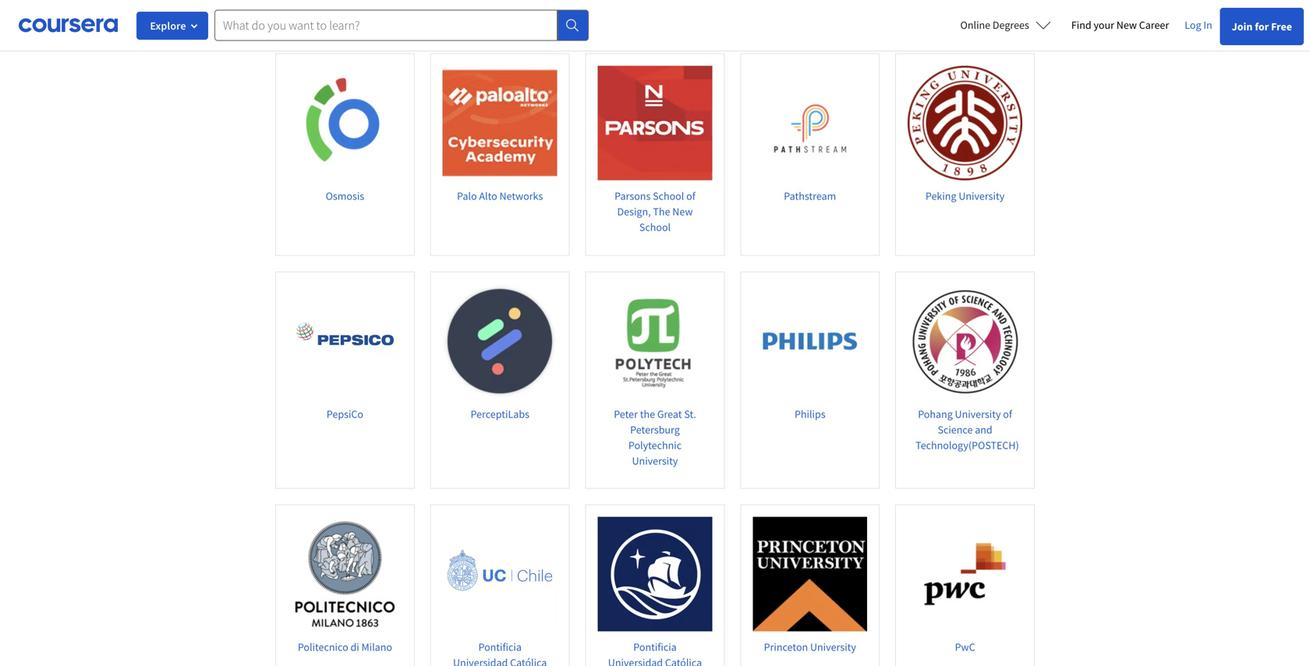 Task type: locate. For each thing, give the bounding box(es) containing it.
pontificia down pontificia universidad católica del perú logo
[[634, 641, 677, 655]]

university up "and"
[[955, 408, 1001, 422]]

2 pontificia from the left
[[634, 641, 677, 655]]

coursera image
[[19, 13, 118, 38]]

politecnico di milano logo image
[[288, 518, 402, 632]]

1 vertical spatial of
[[1003, 408, 1013, 422]]

explore button
[[137, 12, 208, 40]]

1 vertical spatial school
[[640, 220, 671, 234]]

0 horizontal spatial new
[[673, 205, 693, 219]]

alto
[[479, 189, 497, 203]]

2 universidad from the left
[[608, 656, 663, 667]]

of up technology(postech)
[[1003, 408, 1013, 422]]

pontificia down pontificia universidad católica de chile logo on the bottom left of page
[[479, 641, 522, 655]]

science
[[938, 423, 973, 437]]

1 vertical spatial new
[[673, 205, 693, 219]]

pontificia universidad católic for pontificia universidad católica del perú logo
[[608, 641, 702, 667]]

log
[[1185, 18, 1202, 32]]

1 horizontal spatial pontificia universidad católic link
[[585, 505, 725, 667]]

design,
[[617, 205, 651, 219]]

new right 'your'
[[1117, 18, 1137, 32]]

peking university
[[926, 189, 1005, 203]]

universidad
[[453, 656, 508, 667], [608, 656, 663, 667]]

of inside pohang university of science and technology(postech)
[[1003, 408, 1013, 422]]

philips link
[[741, 272, 880, 490]]

explore
[[150, 19, 186, 33]]

peter
[[614, 408, 638, 422]]

0 horizontal spatial pontificia
[[479, 641, 522, 655]]

school up the
[[653, 189, 684, 203]]

1 horizontal spatial of
[[1003, 408, 1013, 422]]

pwc link
[[896, 505, 1035, 667]]

of right parsons
[[687, 189, 696, 203]]

0 horizontal spatial of
[[687, 189, 696, 203]]

peking university link
[[896, 54, 1035, 256]]

1 pontificia from the left
[[479, 641, 522, 655]]

1 horizontal spatial new
[[1117, 18, 1137, 32]]

1 horizontal spatial pontificia universidad católic
[[608, 641, 702, 667]]

networks
[[500, 189, 543, 203]]

None search field
[[215, 10, 589, 41]]

school
[[653, 189, 684, 203], [640, 220, 671, 234]]

politecnico di milano
[[298, 641, 392, 655]]

free
[[1272, 20, 1293, 34]]

perceptilabs
[[471, 408, 530, 422]]

peking
[[926, 189, 957, 203]]

1 pontificia universidad católic from the left
[[453, 641, 547, 667]]

1 horizontal spatial pontificia
[[634, 641, 677, 655]]

1 horizontal spatial universidad
[[608, 656, 663, 667]]

university right peking
[[959, 189, 1005, 203]]

0 horizontal spatial universidad
[[453, 656, 508, 667]]

university right princeton
[[811, 641, 857, 655]]

pathstream link
[[741, 54, 880, 256]]

0 horizontal spatial pontificia universidad católic
[[453, 641, 547, 667]]

parsons school of design, the new school
[[615, 189, 696, 234]]

pohang
[[918, 408, 953, 422]]

peter the great st. petersburg polytechnic university
[[614, 408, 696, 469]]

online degrees
[[961, 18, 1030, 32]]

university inside pohang university of science and technology(postech)
[[955, 408, 1001, 422]]

in
[[1204, 18, 1213, 32]]

pepsico
[[327, 408, 364, 422]]

find your new career
[[1072, 18, 1170, 32]]

pohang university of science and technology(postech)
[[916, 408, 1019, 453]]

find your new career link
[[1064, 16, 1177, 35]]

pontificia for pontificia universidad católica de chile logo on the bottom left of page
[[479, 641, 522, 655]]

princeton university link
[[741, 505, 880, 667]]

0 horizontal spatial pontificia universidad católic link
[[430, 505, 570, 667]]

university down polytechnic
[[632, 454, 678, 469]]

pontificia universidad católic
[[453, 641, 547, 667], [608, 641, 702, 667]]

university inside peter the great st. petersburg polytechnic university
[[632, 454, 678, 469]]

university
[[959, 189, 1005, 203], [955, 408, 1001, 422], [632, 454, 678, 469], [811, 641, 857, 655]]

0 vertical spatial of
[[687, 189, 696, 203]]

university inside princeton university link
[[811, 641, 857, 655]]

university for peking
[[959, 189, 1005, 203]]

politecnico di milano link
[[275, 505, 415, 667]]

2 pontificia universidad católic from the left
[[608, 641, 702, 667]]

university inside peking university link
[[959, 189, 1005, 203]]

polytechnic
[[629, 439, 682, 453]]

of inside parsons school of design, the new school
[[687, 189, 696, 203]]

school down the
[[640, 220, 671, 234]]

log in link
[[1177, 16, 1221, 34]]

pontificia universidad católic link
[[430, 505, 570, 667], [585, 505, 725, 667]]

technology(postech)
[[916, 439, 1019, 453]]

join
[[1232, 20, 1253, 34]]

perceptilabs link
[[430, 272, 570, 490]]

pathstream
[[784, 189, 836, 203]]

log in
[[1185, 18, 1213, 32]]

1 universidad from the left
[[453, 656, 508, 667]]

university for princeton
[[811, 641, 857, 655]]

of
[[687, 189, 696, 203], [1003, 408, 1013, 422]]

pohang university of science and technology(postech) logo image
[[908, 284, 1023, 399]]

new right the
[[673, 205, 693, 219]]

new
[[1117, 18, 1137, 32], [673, 205, 693, 219]]

pontificia
[[479, 641, 522, 655], [634, 641, 677, 655]]

perceptilabs logo image
[[443, 284, 557, 399]]

of for university
[[1003, 408, 1013, 422]]

parsons
[[615, 189, 651, 203]]



Task type: vqa. For each thing, say whether or not it's contained in the screenshot.
class
no



Task type: describe. For each thing, give the bounding box(es) containing it.
degrees
[[993, 18, 1030, 32]]

palo
[[457, 189, 477, 203]]

2 pontificia universidad católic link from the left
[[585, 505, 725, 667]]

join for free link
[[1221, 8, 1304, 45]]

of for school
[[687, 189, 696, 203]]

join for free
[[1232, 20, 1293, 34]]

princeton
[[764, 641, 808, 655]]

st.
[[684, 408, 696, 422]]

pontificia universidad católica de chile logo image
[[443, 518, 557, 632]]

petersburg
[[630, 423, 680, 437]]

universidad for pontificia universidad católica del perú logo
[[608, 656, 663, 667]]

the
[[640, 408, 655, 422]]

What do you want to learn? text field
[[215, 10, 558, 41]]

palo alto networks link
[[430, 54, 570, 256]]

osmosis
[[326, 189, 364, 203]]

0 vertical spatial school
[[653, 189, 684, 203]]

di
[[351, 641, 359, 655]]

palo alto networks logo image
[[443, 66, 557, 181]]

princeton university
[[764, 641, 857, 655]]

osmosis logo image
[[288, 66, 402, 181]]

universidad for pontificia universidad católica de chile logo on the bottom left of page
[[453, 656, 508, 667]]

pontificia universidad católica del perú logo image
[[598, 518, 713, 632]]

great
[[657, 408, 682, 422]]

peking university logo image
[[908, 66, 1023, 181]]

pohang university of science and technology(postech) link
[[896, 272, 1035, 490]]

milano
[[362, 641, 392, 655]]

osmosis link
[[275, 54, 415, 256]]

online
[[961, 18, 991, 32]]

your
[[1094, 18, 1115, 32]]

university for pohang
[[955, 408, 1001, 422]]

peter the great st. petersburg polytechnic university link
[[585, 272, 725, 490]]

pontificia for pontificia universidad católica del perú logo
[[634, 641, 677, 655]]

new inside parsons school of design, the new school
[[673, 205, 693, 219]]

pathstream logo image
[[753, 66, 868, 181]]

0 vertical spatial new
[[1117, 18, 1137, 32]]

parsons school of design, the new school logo image
[[598, 66, 713, 181]]

for
[[1255, 20, 1269, 34]]

online degrees button
[[948, 8, 1064, 42]]

peter the great st. petersburg polytechnic university logo image
[[598, 284, 713, 399]]

1 pontificia universidad católic link from the left
[[430, 505, 570, 667]]

philips
[[795, 408, 826, 422]]

philips logo image
[[753, 284, 868, 399]]

the
[[653, 205, 670, 219]]

pepsico logo image
[[288, 284, 402, 399]]

princeton university logo image
[[753, 518, 868, 632]]

politecnico
[[298, 641, 348, 655]]

parsons school of design, the new school link
[[585, 54, 725, 256]]

find
[[1072, 18, 1092, 32]]

pwc
[[955, 641, 976, 655]]

pepsico link
[[275, 272, 415, 490]]

career
[[1140, 18, 1170, 32]]

pwc logo image
[[908, 518, 1023, 632]]

pontificia universidad católic for pontificia universidad católica de chile logo on the bottom left of page
[[453, 641, 547, 667]]

and
[[975, 423, 993, 437]]

palo alto networks
[[457, 189, 543, 203]]



